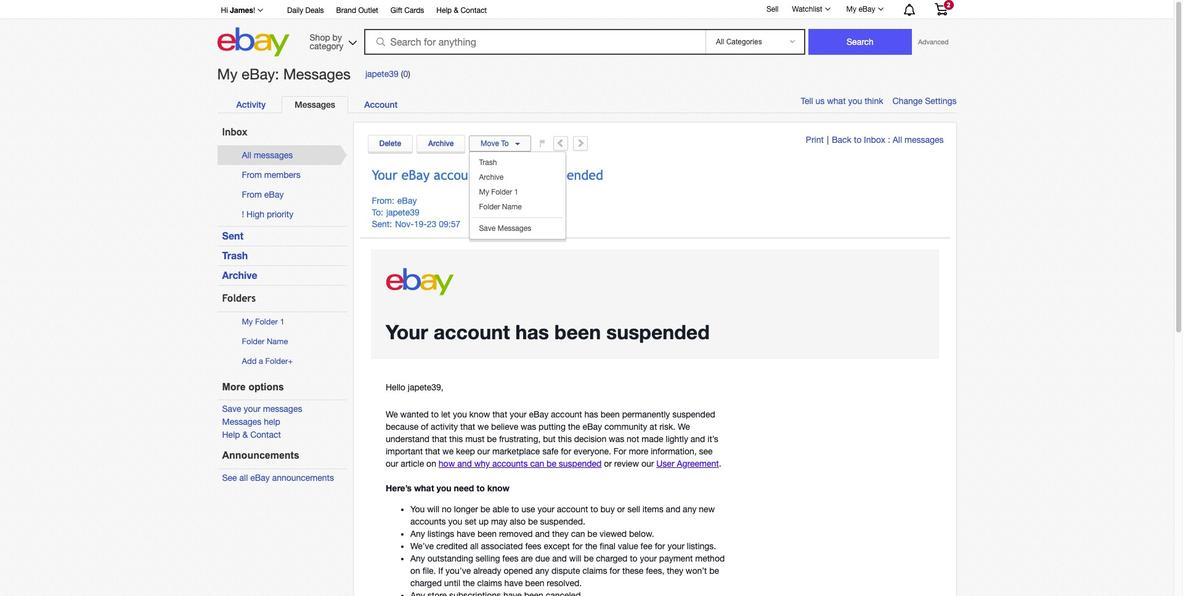 Task type: vqa. For each thing, say whether or not it's contained in the screenshot.
2023
no



Task type: describe. For each thing, give the bounding box(es) containing it.
1 inside trash archive my folder 1 folder name
[[514, 188, 518, 197]]

my for my ebay
[[846, 5, 857, 14]]

ebay for your
[[401, 167, 430, 183]]

from for from ebay
[[242, 190, 262, 200]]

advanced
[[918, 38, 949, 46]]

2
[[947, 1, 951, 9]]

see
[[222, 473, 237, 483]]

(
[[401, 69, 403, 79]]

print | back to inbox : all messages
[[806, 135, 944, 145]]

gift cards link
[[391, 4, 424, 18]]

a
[[259, 357, 263, 366]]

japete39 link
[[365, 69, 399, 79]]

help & contact
[[437, 6, 487, 15]]

folder down the has
[[491, 188, 512, 197]]

shop
[[310, 32, 330, 42]]

from for from members
[[242, 170, 262, 180]]

2 link
[[927, 0, 955, 18]]

ebay for from
[[264, 190, 284, 200]]

messages link
[[282, 96, 348, 113]]

account
[[364, 99, 398, 110]]

brand outlet link
[[336, 4, 378, 18]]

1 vertical spatial all
[[242, 150, 251, 160]]

folder name
[[242, 337, 288, 346]]

0 horizontal spatial 1
[[280, 317, 284, 327]]

archive link inside menu
[[473, 170, 563, 185]]

activity
[[236, 99, 266, 110]]

folder right a on the left bottom of the page
[[265, 357, 288, 366]]

move
[[481, 139, 499, 148]]

shop by category
[[310, 32, 343, 51]]

0 vertical spatial folder name link
[[473, 200, 563, 215]]

to
[[854, 135, 862, 145]]

from members link
[[242, 170, 301, 180]]

what
[[827, 96, 846, 106]]

daily deals
[[287, 6, 324, 15]]

save your messages messages help help & contact
[[222, 404, 302, 440]]

contact inside account navigation
[[461, 6, 487, 15]]

move to
[[481, 139, 509, 148]]

change
[[893, 96, 923, 106]]

daily deals link
[[287, 4, 324, 18]]

account navigation
[[214, 0, 957, 19]]

delete button
[[368, 135, 413, 152]]

|
[[827, 135, 829, 145]]

change settings
[[893, 96, 957, 106]]

settings
[[925, 96, 957, 106]]

help inside account navigation
[[437, 6, 452, 15]]

save messages link
[[473, 221, 563, 236]]

1 horizontal spatial my folder 1 link
[[473, 185, 563, 200]]

messages inside save messages link
[[498, 224, 531, 233]]

back
[[832, 135, 852, 145]]

archive inside trash archive my folder 1 folder name
[[479, 173, 504, 182]]

0 vertical spatial japete39
[[365, 69, 399, 79]]

us
[[816, 96, 825, 106]]

account link
[[351, 96, 410, 113]]

! high priority link
[[242, 210, 293, 219]]

09:57
[[439, 220, 461, 229]]

all
[[239, 473, 248, 483]]

0 vertical spatial trash link
[[473, 155, 563, 170]]

& inside account navigation
[[454, 6, 459, 15]]

1 vertical spatial archive link
[[222, 270, 257, 281]]

more options
[[222, 382, 284, 392]]

my for my folder 1
[[242, 317, 253, 327]]

cards
[[404, 6, 424, 15]]

name inside trash archive my folder 1 folder name
[[502, 203, 522, 211]]

sell link
[[761, 5, 784, 13]]

has
[[485, 167, 504, 183]]

+
[[288, 357, 293, 366]]

& inside save your messages messages help help & contact
[[242, 430, 248, 440]]

:
[[888, 135, 890, 145]]

sent
[[222, 230, 244, 242]]

! high priority
[[242, 210, 293, 219]]

change settings link
[[893, 96, 957, 106]]

your
[[244, 404, 261, 414]]

my folder 1
[[242, 317, 284, 327]]

1 vertical spatial name
[[267, 337, 288, 346]]

Search for anything text field
[[366, 30, 703, 54]]

gift
[[391, 6, 402, 15]]

my ebay: messages
[[217, 65, 351, 83]]

deals
[[305, 6, 324, 15]]

all messages link
[[242, 150, 293, 160]]

to
[[501, 139, 509, 148]]

james
[[230, 6, 253, 15]]

watchlist link
[[785, 2, 836, 17]]

save for save messages
[[479, 224, 496, 233]]

from:
[[372, 196, 394, 206]]

folder up add
[[242, 337, 265, 346]]

0 vertical spatial help & contact link
[[437, 4, 487, 18]]

print link
[[806, 135, 824, 145]]

options
[[248, 382, 284, 392]]

your ebay account has been suspended
[[372, 167, 603, 183]]

1 horizontal spatial inbox
[[864, 135, 886, 145]]

your
[[372, 167, 397, 183]]

think
[[865, 96, 883, 106]]

1 vertical spatial messages
[[254, 150, 293, 160]]

see all ebay announcements
[[222, 473, 334, 483]]

add
[[242, 357, 257, 366]]

)
[[408, 69, 410, 79]]

help
[[264, 417, 280, 427]]

ebay for from:
[[397, 196, 417, 206]]

my ebay
[[846, 5, 875, 14]]

high
[[247, 210, 264, 219]]

0 horizontal spatial help & contact link
[[222, 430, 281, 440]]

daily
[[287, 6, 303, 15]]

from: ebay to: japete39 sent: nov-19-23 09:57
[[372, 196, 461, 229]]

save your messages link
[[222, 404, 302, 414]]

0 horizontal spatial !
[[242, 210, 244, 219]]



Task type: locate. For each thing, give the bounding box(es) containing it.
0 vertical spatial save
[[479, 224, 496, 233]]

0 horizontal spatial &
[[242, 430, 248, 440]]

messages down your
[[222, 417, 261, 427]]

watchlist
[[792, 5, 822, 14]]

trash link down to
[[473, 155, 563, 170]]

1 vertical spatial help
[[222, 430, 240, 440]]

help right the cards
[[437, 6, 452, 15]]

&
[[454, 6, 459, 15], [242, 430, 248, 440]]

category
[[310, 41, 343, 51]]

priority
[[267, 210, 293, 219]]

inbox
[[222, 127, 247, 138], [864, 135, 886, 145]]

save inside save your messages messages help help & contact
[[222, 404, 241, 414]]

0 horizontal spatial all
[[242, 150, 251, 160]]

messages down trash archive my folder 1 folder name on the top left of the page
[[498, 224, 531, 233]]

tab list
[[223, 96, 944, 113]]

1 vertical spatial folder name link
[[242, 337, 288, 346]]

0 vertical spatial help
[[437, 6, 452, 15]]

trash link
[[473, 155, 563, 170], [222, 250, 248, 262]]

folder name link down my folder 1
[[242, 337, 288, 346]]

help & contact link down the messages help link
[[222, 430, 281, 440]]

ebay for my
[[859, 5, 875, 14]]

gift cards
[[391, 6, 424, 15]]

my folder 1 link down been
[[473, 185, 563, 200]]

messages down my ebay: messages
[[295, 99, 335, 110]]

1 up folder name
[[280, 317, 284, 327]]

23
[[427, 220, 437, 229]]

2 vertical spatial archive
[[222, 270, 257, 281]]

0 vertical spatial messages
[[905, 135, 944, 145]]

contact
[[461, 6, 487, 15], [250, 430, 281, 440]]

1 horizontal spatial folder name link
[[473, 200, 563, 215]]

1 vertical spatial save
[[222, 404, 241, 414]]

archive link
[[473, 170, 563, 185], [222, 270, 257, 281]]

you
[[848, 96, 862, 106]]

inbox down activity
[[222, 127, 247, 138]]

nov-
[[395, 220, 414, 229]]

2 vertical spatial messages
[[263, 404, 302, 414]]

0 vertical spatial name
[[502, 203, 522, 211]]

! left the high
[[242, 210, 244, 219]]

tell us what you think link
[[801, 96, 893, 106]]

my left ebay:
[[217, 65, 238, 83]]

archive inside button
[[428, 139, 454, 148]]

name up add a folder +
[[267, 337, 288, 346]]

1
[[514, 188, 518, 197], [280, 317, 284, 327]]

messages up from members
[[254, 150, 293, 160]]

my inside my ebay link
[[846, 5, 857, 14]]

1 horizontal spatial help
[[437, 6, 452, 15]]

1 horizontal spatial !
[[253, 6, 255, 15]]

from up "from ebay"
[[242, 170, 262, 180]]

help inside save your messages messages help help & contact
[[222, 430, 240, 440]]

name up save messages link
[[502, 203, 522, 211]]

ebay right your
[[401, 167, 430, 183]]

save right 09:57
[[479, 224, 496, 233]]

folder name link
[[473, 200, 563, 215], [242, 337, 288, 346]]

shop by category button
[[304, 27, 360, 54]]

trash down sent at the left top of page
[[222, 250, 248, 262]]

1 horizontal spatial archive link
[[473, 170, 563, 185]]

0 horizontal spatial name
[[267, 337, 288, 346]]

my down the your ebay account has been suspended
[[479, 188, 489, 197]]

0 vertical spatial my folder 1 link
[[473, 185, 563, 200]]

1 vertical spatial my folder 1 link
[[242, 317, 284, 327]]

1 vertical spatial from
[[242, 190, 262, 200]]

1 vertical spatial trash link
[[222, 250, 248, 262]]

tab list containing activity
[[223, 96, 944, 113]]

back to inbox : all messages link
[[832, 135, 944, 145]]

1 vertical spatial !
[[242, 210, 244, 219]]

ebay down from members link
[[264, 190, 284, 200]]

1 vertical spatial 1
[[280, 317, 284, 327]]

folder
[[491, 188, 512, 197], [479, 203, 500, 211], [255, 317, 278, 327], [242, 337, 265, 346], [265, 357, 288, 366]]

trash
[[479, 158, 497, 167], [222, 250, 248, 262]]

archive button
[[417, 135, 466, 152]]

save for save your messages messages help help & contact
[[222, 404, 241, 414]]

my ebay link
[[840, 2, 889, 17]]

0 horizontal spatial archive
[[222, 270, 257, 281]]

from ebay link
[[242, 190, 284, 200]]

brand
[[336, 6, 356, 15]]

hi
[[221, 6, 228, 15]]

contact inside save your messages messages help help & contact
[[250, 430, 281, 440]]

archive up folders
[[222, 270, 257, 281]]

contact down help
[[250, 430, 281, 440]]

my folder 1 link up folder name
[[242, 317, 284, 327]]

my
[[846, 5, 857, 14], [217, 65, 238, 83], [479, 188, 489, 197], [242, 317, 253, 327]]

help & contact link
[[437, 4, 487, 18], [222, 430, 281, 440]]

suspended
[[541, 167, 603, 183]]

activity link
[[223, 96, 279, 113]]

japete39 up nov-
[[386, 208, 420, 218]]

save
[[479, 224, 496, 233], [222, 404, 241, 414]]

0 horizontal spatial help
[[222, 430, 240, 440]]

0 horizontal spatial folder name link
[[242, 337, 288, 346]]

0 horizontal spatial contact
[[250, 430, 281, 440]]

0 vertical spatial all
[[893, 135, 902, 145]]

messages up help
[[263, 404, 302, 414]]

name
[[502, 203, 522, 211], [267, 337, 288, 346]]

! right hi
[[253, 6, 255, 15]]

my inside trash archive my folder 1 folder name
[[479, 188, 489, 197]]

1 vertical spatial japete39
[[386, 208, 420, 218]]

1 horizontal spatial help & contact link
[[437, 4, 487, 18]]

!
[[253, 6, 255, 15], [242, 210, 244, 219]]

messages down category
[[283, 65, 351, 83]]

trash archive my folder 1 folder name
[[479, 158, 522, 211]]

sell
[[767, 5, 779, 13]]

1 horizontal spatial trash
[[479, 158, 497, 167]]

my right watchlist link
[[846, 5, 857, 14]]

ebay right watchlist link
[[859, 5, 875, 14]]

0 vertical spatial contact
[[461, 6, 487, 15]]

ebay right all
[[250, 473, 270, 483]]

& right the cards
[[454, 6, 459, 15]]

trash link down sent at the left top of page
[[222, 250, 248, 262]]

folder up folder name
[[255, 317, 278, 327]]

messages
[[283, 65, 351, 83], [295, 99, 335, 110], [498, 224, 531, 233], [222, 417, 261, 427]]

menu
[[469, 152, 567, 240]]

1 horizontal spatial trash link
[[473, 155, 563, 170]]

save left your
[[222, 404, 241, 414]]

members
[[264, 170, 301, 180]]

search image
[[376, 38, 385, 46]]

messages inside save your messages messages help help & contact
[[222, 417, 261, 427]]

0 horizontal spatial trash link
[[222, 250, 248, 262]]

all messages
[[242, 150, 293, 160]]

ebay inside account navigation
[[859, 5, 875, 14]]

1 horizontal spatial 1
[[514, 188, 518, 197]]

0 vertical spatial from
[[242, 170, 262, 180]]

None submit
[[809, 29, 912, 55]]

0 horizontal spatial trash
[[222, 250, 248, 262]]

from
[[242, 170, 262, 180], [242, 190, 262, 200]]

1 horizontal spatial contact
[[461, 6, 487, 15]]

folder name link up save messages link
[[473, 200, 563, 215]]

0 vertical spatial archive link
[[473, 170, 563, 185]]

archive link down to
[[473, 170, 563, 185]]

announcements
[[272, 473, 334, 483]]

trash inside trash archive my folder 1 folder name
[[479, 158, 497, 167]]

0 horizontal spatial my folder 1 link
[[242, 317, 284, 327]]

2 from from the top
[[242, 190, 262, 200]]

account
[[434, 167, 481, 183]]

sent link
[[222, 230, 244, 242]]

my down folders
[[242, 317, 253, 327]]

ebay inside from: ebay to: japete39 sent: nov-19-23 09:57
[[397, 196, 417, 206]]

folder up the save messages at the top of the page
[[479, 203, 500, 211]]

help & contact link right the cards
[[437, 4, 487, 18]]

0 vertical spatial 1
[[514, 188, 518, 197]]

to:
[[372, 208, 383, 218]]

ebay up nov-
[[397, 196, 417, 206]]

1 vertical spatial archive
[[479, 173, 504, 182]]

messages right :
[[905, 135, 944, 145]]

brand outlet
[[336, 6, 378, 15]]

0 horizontal spatial inbox
[[222, 127, 247, 138]]

save messages
[[479, 224, 531, 233]]

1 down been
[[514, 188, 518, 197]]

19-
[[414, 220, 427, 229]]

japete39 ( 0 )
[[365, 69, 410, 79]]

japete39 left (
[[365, 69, 399, 79]]

menu containing trash
[[469, 152, 567, 240]]

move to link
[[469, 136, 531, 152]]

trash up the your ebay account has been suspended
[[479, 158, 497, 167]]

contact right the cards
[[461, 6, 487, 15]]

1 horizontal spatial all
[[893, 135, 902, 145]]

archive up account
[[428, 139, 454, 148]]

0 vertical spatial trash
[[479, 158, 497, 167]]

japete39
[[365, 69, 399, 79], [386, 208, 420, 218]]

0 vertical spatial &
[[454, 6, 459, 15]]

more
[[222, 382, 246, 392]]

all right :
[[893, 135, 902, 145]]

advanced link
[[912, 30, 955, 54]]

trash for trash
[[222, 250, 248, 262]]

messages help link
[[222, 417, 280, 427]]

messages inside messages link
[[295, 99, 335, 110]]

0
[[403, 69, 408, 79]]

0 vertical spatial archive
[[428, 139, 454, 148]]

shop by category banner
[[214, 0, 957, 60]]

folders
[[222, 293, 256, 305]]

archive link up folders
[[222, 270, 257, 281]]

none submit inside shop by category banner
[[809, 29, 912, 55]]

help down the messages help link
[[222, 430, 240, 440]]

0 vertical spatial !
[[253, 6, 255, 15]]

delete
[[379, 139, 401, 148]]

& down the messages help link
[[242, 430, 248, 440]]

! inside hi james !
[[253, 6, 255, 15]]

from members
[[242, 170, 301, 180]]

1 horizontal spatial save
[[479, 224, 496, 233]]

messages
[[905, 135, 944, 145], [254, 150, 293, 160], [263, 404, 302, 414]]

all up from members
[[242, 150, 251, 160]]

0 link
[[403, 69, 408, 79]]

hi james !
[[221, 6, 255, 15]]

announcements
[[222, 450, 299, 461]]

1 vertical spatial trash
[[222, 250, 248, 262]]

1 horizontal spatial archive
[[428, 139, 454, 148]]

been
[[508, 167, 537, 183]]

inbox left :
[[864, 135, 886, 145]]

from ebay
[[242, 190, 284, 200]]

from up the high
[[242, 190, 262, 200]]

1 vertical spatial contact
[[250, 430, 281, 440]]

tell us what you think
[[801, 96, 883, 106]]

japete39 inside from: ebay to: japete39 sent: nov-19-23 09:57
[[386, 208, 420, 218]]

1 vertical spatial &
[[242, 430, 248, 440]]

my for my ebay: messages
[[217, 65, 238, 83]]

messages inside save your messages messages help help & contact
[[263, 404, 302, 414]]

2 horizontal spatial archive
[[479, 173, 504, 182]]

archive left been
[[479, 173, 504, 182]]

see all ebay announcements link
[[222, 473, 334, 483]]

ebay
[[859, 5, 875, 14], [401, 167, 430, 183], [264, 190, 284, 200], [397, 196, 417, 206], [250, 473, 270, 483]]

add a folder +
[[242, 357, 293, 366]]

1 horizontal spatial name
[[502, 203, 522, 211]]

0 horizontal spatial save
[[222, 404, 241, 414]]

archive
[[428, 139, 454, 148], [479, 173, 504, 182], [222, 270, 257, 281]]

1 horizontal spatial &
[[454, 6, 459, 15]]

1 from from the top
[[242, 170, 262, 180]]

0 horizontal spatial archive link
[[222, 270, 257, 281]]

trash for trash archive my folder 1 folder name
[[479, 158, 497, 167]]

1 vertical spatial help & contact link
[[222, 430, 281, 440]]



